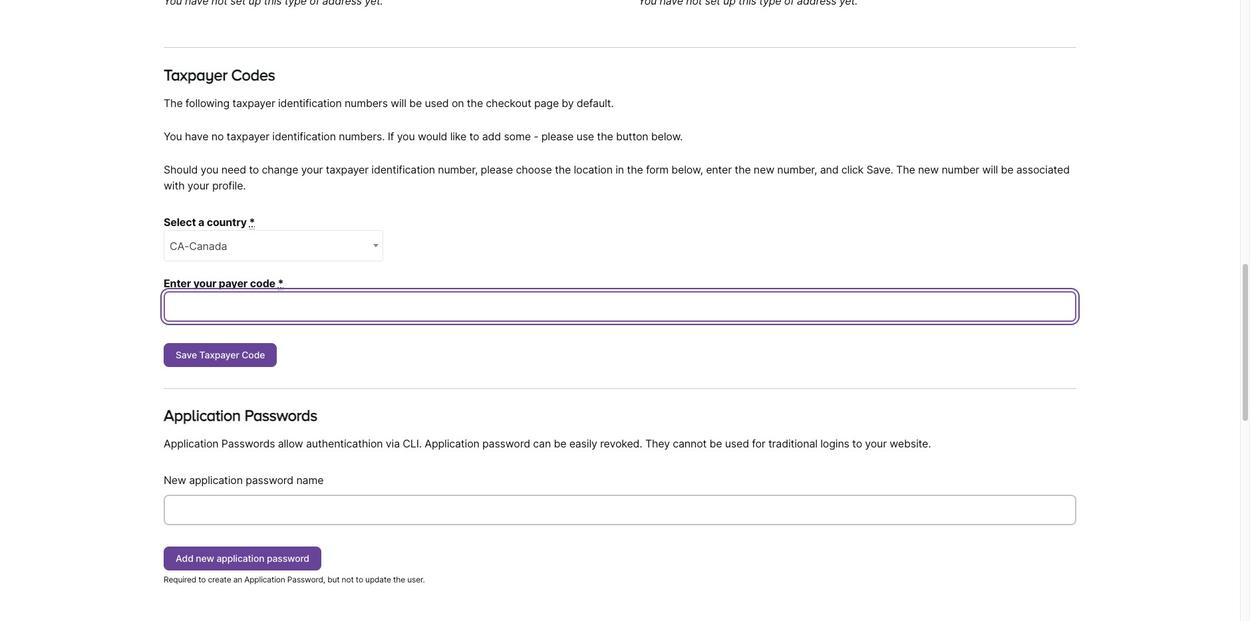 Task type: locate. For each thing, give the bounding box(es) containing it.
to right need
[[249, 163, 259, 176]]

number, down the like
[[438, 163, 478, 176]]

0 vertical spatial used
[[425, 97, 449, 110]]

button
[[616, 130, 649, 143]]

None text field
[[164, 291, 1077, 322]]

used
[[425, 97, 449, 110], [725, 437, 749, 451]]

0 horizontal spatial *
[[249, 215, 255, 229]]

*
[[249, 215, 255, 229], [278, 277, 284, 290]]

0 vertical spatial will
[[391, 97, 407, 110]]

0 vertical spatial application
[[189, 474, 243, 487]]

please down add
[[481, 163, 513, 176]]

identification left numbers
[[278, 97, 342, 110]]

please
[[542, 130, 574, 143], [481, 163, 513, 176]]

0 vertical spatial the
[[164, 97, 183, 110]]

will right number
[[983, 163, 999, 176]]

your right enter
[[193, 277, 217, 290]]

will inside should you need to change your taxpayer identification number, please choose the location in the form below, enter the new number, and click save. the new number will be associated with your profile.
[[983, 163, 999, 176]]

0 horizontal spatial you
[[201, 163, 219, 176]]

used left 'on'
[[425, 97, 449, 110]]

1 horizontal spatial new
[[754, 163, 775, 176]]

number
[[942, 163, 980, 176]]

be left associated
[[1001, 163, 1014, 176]]

1 horizontal spatial will
[[983, 163, 999, 176]]

0 vertical spatial *
[[249, 215, 255, 229]]

the right in
[[627, 163, 643, 176]]

passwords
[[245, 407, 318, 425], [222, 437, 275, 451]]

location
[[574, 163, 613, 176]]

0 horizontal spatial please
[[481, 163, 513, 176]]

the following taxpayer identification numbers will be used on the checkout page by default.
[[164, 97, 614, 110]]

1 horizontal spatial number,
[[778, 163, 818, 176]]

new left number
[[919, 163, 939, 176]]

1 horizontal spatial *
[[278, 277, 284, 290]]

change
[[262, 163, 298, 176]]

1 vertical spatial passwords
[[222, 437, 275, 451]]

some
[[504, 130, 531, 143]]

choose
[[516, 163, 552, 176]]

application right the cli. at bottom
[[425, 437, 480, 451]]

taxpayer down codes
[[232, 97, 275, 110]]

1 horizontal spatial you
[[397, 130, 415, 143]]

allow
[[278, 437, 303, 451]]

passwords down the application passwords
[[222, 437, 275, 451]]

you
[[397, 130, 415, 143], [201, 163, 219, 176]]

0 horizontal spatial number,
[[438, 163, 478, 176]]

number,
[[438, 163, 478, 176], [778, 163, 818, 176]]

the up you
[[164, 97, 183, 110]]

new right enter
[[754, 163, 775, 176]]

can
[[533, 437, 551, 451]]

to right logins
[[853, 437, 863, 451]]

2 vertical spatial password
[[267, 553, 310, 565]]

will right numbers
[[391, 97, 407, 110]]

be
[[409, 97, 422, 110], [1001, 163, 1014, 176], [554, 437, 567, 451], [710, 437, 722, 451]]

taxpayer inside button
[[199, 349, 239, 361]]

easily
[[570, 437, 598, 451]]

be right cannot
[[710, 437, 722, 451]]

use
[[577, 130, 594, 143]]

new right add
[[196, 553, 214, 565]]

1 vertical spatial please
[[481, 163, 513, 176]]

password left can
[[483, 437, 531, 451]]

1 vertical spatial the
[[897, 163, 916, 176]]

1 vertical spatial used
[[725, 437, 749, 451]]

password left name
[[246, 474, 294, 487]]

0 vertical spatial taxpayer
[[164, 66, 228, 84]]

a
[[198, 215, 204, 229]]

identification down if
[[372, 163, 435, 176]]

numbers
[[345, 97, 388, 110]]

1 horizontal spatial the
[[897, 163, 916, 176]]

1 horizontal spatial used
[[725, 437, 749, 451]]

1 vertical spatial taxpayer
[[227, 130, 270, 143]]

application
[[189, 474, 243, 487], [217, 553, 265, 565]]

0 horizontal spatial will
[[391, 97, 407, 110]]

an
[[233, 575, 242, 585]]

you
[[164, 130, 182, 143]]

identification up change
[[272, 130, 336, 143]]

application up an
[[217, 553, 265, 565]]

0 vertical spatial passwords
[[245, 407, 318, 425]]

if
[[388, 130, 394, 143]]

new
[[164, 474, 186, 487]]

taxpayer inside should you need to change your taxpayer identification number, please choose the location in the form below, enter the new number, and click save. the new number will be associated with your profile.
[[326, 163, 369, 176]]

to
[[470, 130, 480, 143], [249, 163, 259, 176], [853, 437, 863, 451], [198, 575, 206, 585], [356, 575, 363, 585]]

taxpayer right no
[[227, 130, 270, 143]]

taxpayer up following
[[164, 66, 228, 84]]

ca-
[[170, 239, 189, 253]]

0 horizontal spatial used
[[425, 97, 449, 110]]

2 number, from the left
[[778, 163, 818, 176]]

you inside should you need to change your taxpayer identification number, please choose the location in the form below, enter the new number, and click save. the new number will be associated with your profile.
[[201, 163, 219, 176]]

you right if
[[397, 130, 415, 143]]

application
[[164, 407, 241, 425], [164, 437, 219, 451], [425, 437, 480, 451], [244, 575, 285, 585]]

application passwords
[[164, 407, 318, 425]]

password up required to create an application password, but not to update the user.
[[267, 553, 310, 565]]

save taxpayer code
[[176, 349, 265, 361]]

0 vertical spatial identification
[[278, 97, 342, 110]]

traditional
[[769, 437, 818, 451]]

the inside should you need to change your taxpayer identification number, please choose the location in the form below, enter the new number, and click save. the new number will be associated with your profile.
[[897, 163, 916, 176]]

please right -
[[542, 130, 574, 143]]

application passwords allow authenticathion via cli. application password can be easily revoked. they cannot be used for traditional logins to your website.
[[164, 437, 932, 451]]

taxpayer
[[164, 66, 228, 84], [199, 349, 239, 361]]

should you need to change your taxpayer identification number, please choose the location in the form below, enter the new number, and click save. the new number will be associated with your profile.
[[164, 163, 1070, 192]]

New application password name text field
[[164, 495, 1077, 526]]

profile.
[[212, 179, 246, 192]]

to right not
[[356, 575, 363, 585]]

new
[[754, 163, 775, 176], [919, 163, 939, 176], [196, 553, 214, 565]]

you have no taxpayer identification numbers. if you would like to add some - please use the button below.
[[164, 130, 683, 143]]

the right save.
[[897, 163, 916, 176]]

enter
[[706, 163, 732, 176]]

will
[[391, 97, 407, 110], [983, 163, 999, 176]]

enter your payer code *
[[164, 277, 284, 290]]

passwords up allow at bottom left
[[245, 407, 318, 425]]

2 vertical spatial taxpayer
[[326, 163, 369, 176]]

0 vertical spatial taxpayer
[[232, 97, 275, 110]]

the
[[467, 97, 483, 110], [597, 130, 613, 143], [555, 163, 571, 176], [627, 163, 643, 176], [735, 163, 751, 176], [393, 575, 405, 585]]

the right use
[[597, 130, 613, 143]]

password
[[483, 437, 531, 451], [246, 474, 294, 487], [267, 553, 310, 565]]

1 vertical spatial application
[[217, 553, 265, 565]]

need
[[221, 163, 246, 176]]

0 horizontal spatial the
[[164, 97, 183, 110]]

cannot
[[673, 437, 707, 451]]

number, left and
[[778, 163, 818, 176]]

2 vertical spatial identification
[[372, 163, 435, 176]]

country
[[207, 215, 247, 229]]

form
[[646, 163, 669, 176]]

the
[[164, 97, 183, 110], [897, 163, 916, 176]]

1 vertical spatial taxpayer
[[199, 349, 239, 361]]

application right new
[[189, 474, 243, 487]]

* right code at the left of the page
[[278, 277, 284, 290]]

your right change
[[301, 163, 323, 176]]

select a country *
[[164, 215, 255, 229]]

0 vertical spatial please
[[542, 130, 574, 143]]

not
[[342, 575, 354, 585]]

ca-canada
[[170, 239, 227, 253]]

should
[[164, 163, 198, 176]]

1 vertical spatial will
[[983, 163, 999, 176]]

you left need
[[201, 163, 219, 176]]

1 vertical spatial you
[[201, 163, 219, 176]]

default.
[[577, 97, 614, 110]]

your
[[301, 163, 323, 176], [188, 179, 209, 192], [193, 277, 217, 290], [866, 437, 887, 451]]

below,
[[672, 163, 703, 176]]

* right country
[[249, 215, 255, 229]]

0 horizontal spatial new
[[196, 553, 214, 565]]

identification
[[278, 97, 342, 110], [272, 130, 336, 143], [372, 163, 435, 176]]

taxpayer
[[232, 97, 275, 110], [227, 130, 270, 143], [326, 163, 369, 176]]

required to create an application password, but not to update the user.
[[164, 575, 425, 585]]

taxpayer down numbers.
[[326, 163, 369, 176]]

taxpayer right save on the left of the page
[[199, 349, 239, 361]]

and
[[821, 163, 839, 176]]

new application password name
[[164, 474, 324, 487]]

canada
[[189, 239, 227, 253]]

used left for
[[725, 437, 749, 451]]

application up new
[[164, 437, 219, 451]]

the left user.
[[393, 575, 405, 585]]

cli.
[[403, 437, 422, 451]]

create
[[208, 575, 231, 585]]



Task type: vqa. For each thing, say whether or not it's contained in the screenshot.
identification within Should you need to change your taxpayer identification number, please choose the location in the form below, enter the new number, and click Save. The new number will be associated with your profile.
yes



Task type: describe. For each thing, give the bounding box(es) containing it.
checkout
[[486, 97, 532, 110]]

please inside should you need to change your taxpayer identification number, please choose the location in the form below, enter the new number, and click save. the new number will be associated with your profile.
[[481, 163, 513, 176]]

website.
[[890, 437, 932, 451]]

your left website.
[[866, 437, 887, 451]]

select
[[164, 215, 196, 229]]

enter
[[164, 277, 191, 290]]

the right enter
[[735, 163, 751, 176]]

identification inside should you need to change your taxpayer identification number, please choose the location in the form below, enter the new number, and click save. the new number will be associated with your profile.
[[372, 163, 435, 176]]

numbers.
[[339, 130, 385, 143]]

click
[[842, 163, 864, 176]]

password inside button
[[267, 553, 310, 565]]

new inside button
[[196, 553, 214, 565]]

application right an
[[244, 575, 285, 585]]

1 vertical spatial *
[[278, 277, 284, 290]]

by
[[562, 97, 574, 110]]

1 horizontal spatial please
[[542, 130, 574, 143]]

add new application password
[[176, 553, 310, 565]]

0 vertical spatial you
[[397, 130, 415, 143]]

to inside should you need to change your taxpayer identification number, please choose the location in the form below, enter the new number, and click save. the new number will be associated with your profile.
[[249, 163, 259, 176]]

but
[[328, 575, 340, 585]]

following
[[186, 97, 230, 110]]

add
[[482, 130, 501, 143]]

passwords for application passwords
[[245, 407, 318, 425]]

save.
[[867, 163, 894, 176]]

your down should
[[188, 179, 209, 192]]

like
[[450, 130, 467, 143]]

application inside button
[[217, 553, 265, 565]]

update
[[366, 575, 391, 585]]

passwords for application passwords allow authenticathion via cli. application password can be easily revoked. they cannot be used for traditional logins to your website.
[[222, 437, 275, 451]]

be right can
[[554, 437, 567, 451]]

payer
[[219, 277, 248, 290]]

on
[[452, 97, 464, 110]]

for
[[752, 437, 766, 451]]

CA-Canada text field
[[164, 231, 383, 261]]

the right 'on'
[[467, 97, 483, 110]]

2 horizontal spatial new
[[919, 163, 939, 176]]

save taxpayer code button
[[164, 343, 277, 367]]

add
[[176, 553, 194, 565]]

below.
[[652, 130, 683, 143]]

via
[[386, 437, 400, 451]]

password,
[[287, 575, 325, 585]]

be up you have no taxpayer identification numbers. if you would like to add some - please use the button below.
[[409, 97, 422, 110]]

authenticathion
[[306, 437, 383, 451]]

to left create
[[198, 575, 206, 585]]

logins
[[821, 437, 850, 451]]

to right the like
[[470, 130, 480, 143]]

name
[[296, 474, 324, 487]]

-
[[534, 130, 539, 143]]

they
[[646, 437, 670, 451]]

be inside should you need to change your taxpayer identification number, please choose the location in the form below, enter the new number, and click save. the new number will be associated with your profile.
[[1001, 163, 1014, 176]]

required
[[164, 575, 196, 585]]

have
[[185, 130, 209, 143]]

user.
[[408, 575, 425, 585]]

in
[[616, 163, 624, 176]]

revoked.
[[600, 437, 643, 451]]

would
[[418, 130, 448, 143]]

1 number, from the left
[[438, 163, 478, 176]]

1 vertical spatial identification
[[272, 130, 336, 143]]

no
[[211, 130, 224, 143]]

taxpayer codes
[[164, 66, 275, 84]]

with
[[164, 179, 185, 192]]

code
[[250, 277, 276, 290]]

1 vertical spatial password
[[246, 474, 294, 487]]

CA-Canada field
[[164, 230, 383, 261]]

associated
[[1017, 163, 1070, 176]]

codes
[[231, 66, 275, 84]]

page
[[534, 97, 559, 110]]

save
[[176, 349, 197, 361]]

the right choose
[[555, 163, 571, 176]]

0 vertical spatial password
[[483, 437, 531, 451]]

application down save on the left of the page
[[164, 407, 241, 425]]

code
[[242, 349, 265, 361]]

add new application password button
[[164, 547, 321, 571]]



